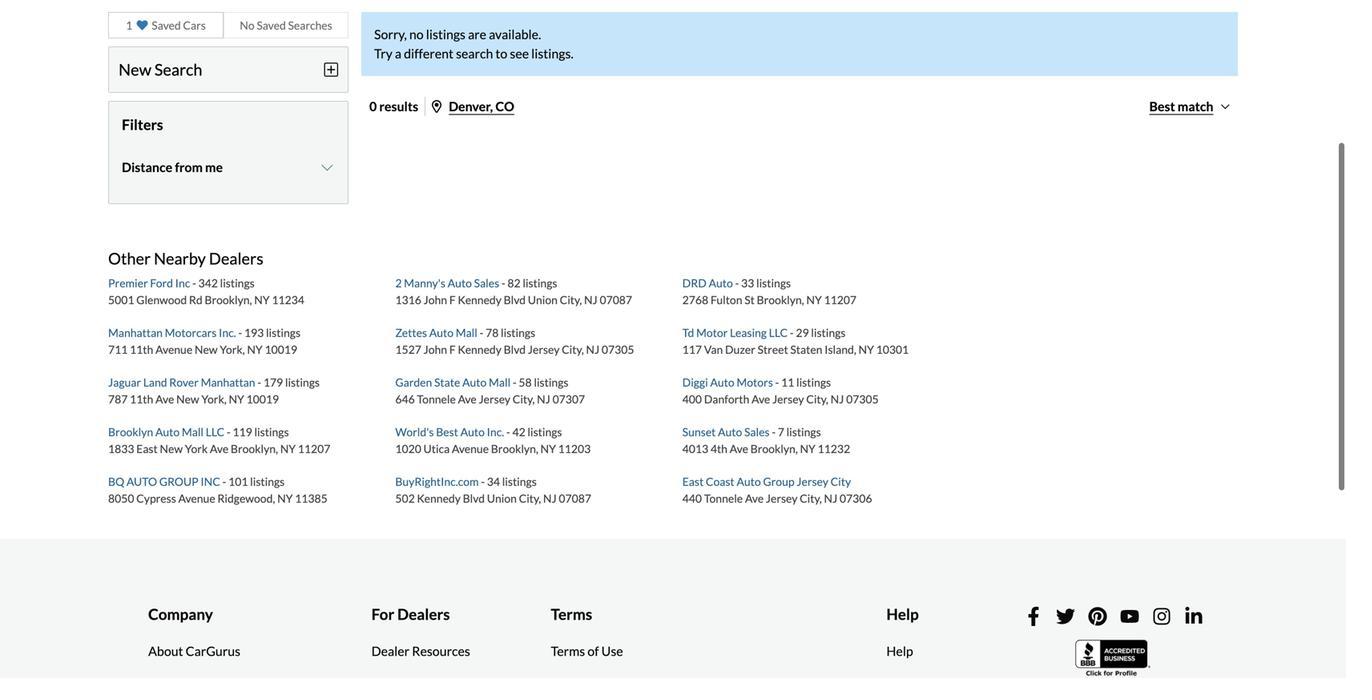 Task type: locate. For each thing, give the bounding box(es) containing it.
blvd down 82
[[504, 422, 526, 435]]

1 horizontal spatial new
[[195, 471, 218, 485]]

inc
[[201, 603, 220, 617]]

ny left 11207
[[807, 422, 822, 435]]

ny inside "premier ford inc - 342 listings 5001 glenwood rd brooklyn, ny 11234"
[[254, 422, 270, 435]]

listings right 179
[[285, 504, 320, 518]]

mall left 78 on the left of page
[[456, 454, 478, 468]]

auto inside 2 manny's auto sales - 82 listings 1316 john f kennedy blvd union city, nj 07087
[[448, 405, 472, 418]]

0 vertical spatial kennedy
[[458, 422, 502, 435]]

ny inside drd auto - 33 listings 2768 fulton st brooklyn, ny 11207
[[807, 422, 822, 435]]

- left 29 at the right of page
[[790, 454, 794, 468]]

new left search
[[119, 60, 151, 79]]

jersey
[[528, 471, 560, 485]]

ny left 11234
[[254, 422, 270, 435]]

1 vertical spatial union
[[487, 620, 517, 634]]

1 vertical spatial kennedy
[[458, 471, 502, 485]]

- inside "premier ford inc - 342 listings 5001 glenwood rd brooklyn, ny 11234"
[[192, 405, 196, 418]]

- left 11
[[775, 504, 779, 518]]

blvd inside 2 manny's auto sales - 82 listings 1316 john f kennedy blvd union city, nj 07087
[[504, 422, 526, 435]]

f up garden state auto mall "link"
[[449, 471, 456, 485]]

auto left sales
[[448, 405, 472, 418]]

auto right zettes on the bottom left of the page
[[429, 454, 454, 468]]

- inside td motor leasing llc - 29 listings 117 van duzer street staten island, ny 10301
[[790, 454, 794, 468]]

2 manny's auto sales - 82 listings 1316 john f kennedy blvd union city, nj 07087
[[395, 405, 632, 435]]

union
[[528, 422, 558, 435], [487, 620, 517, 634]]

other
[[108, 377, 151, 397]]

0 results
[[369, 98, 418, 114]]

map marker alt image
[[432, 100, 442, 113]]

a
[[395, 46, 402, 61]]

07087
[[600, 422, 632, 435], [559, 620, 592, 634]]

blvd down buyrightinc.com link
[[463, 620, 485, 634]]

1 vertical spatial manhattan
[[201, 504, 255, 518]]

0 horizontal spatial manhattan
[[108, 454, 163, 468]]

me
[[205, 160, 223, 175]]

fulton
[[711, 422, 743, 435]]

premier
[[108, 405, 148, 418]]

1 horizontal spatial manhattan
[[201, 504, 255, 518]]

auto inside drd auto - 33 listings 2768 fulton st brooklyn, ny 11207
[[709, 405, 733, 418]]

manny's
[[404, 405, 446, 418]]

f inside zettes auto mall - 78 listings 1527 john f kennedy blvd jersey city, nj 07305
[[449, 471, 456, 485]]

avenue inside bq auto group inc 8050 cypress avenue ridgewood, ny 11385
[[178, 620, 215, 634]]

2 vertical spatial city,
[[519, 620, 541, 634]]

1 vertical spatial new
[[195, 471, 218, 485]]

0 vertical spatial f
[[449, 422, 456, 435]]

sorry, no listings are available. try a different search to see listings.
[[374, 26, 574, 61]]

search
[[155, 60, 202, 79]]

mall inside zettes auto mall - 78 listings 1527 john f kennedy blvd jersey city, nj 07305
[[456, 454, 478, 468]]

- inside manhattan motorcars inc. - 193 listings 711 11th avenue new york, ny 10019
[[238, 454, 242, 468]]

no
[[409, 26, 424, 42]]

0 horizontal spatial 07087
[[559, 620, 592, 634]]

saved
[[152, 18, 181, 32], [257, 18, 286, 32]]

listings inside manhattan motorcars inc. - 193 listings 711 11th avenue new york, ny 10019
[[266, 454, 301, 468]]

different
[[404, 46, 454, 61]]

- left 179
[[257, 504, 261, 518]]

avenue
[[156, 471, 193, 485], [178, 620, 215, 634]]

1 horizontal spatial 07087
[[600, 422, 632, 435]]

new inside manhattan motorcars inc. - 193 listings 711 11th avenue new york, ny 10019
[[195, 471, 218, 485]]

denver, co button
[[432, 98, 514, 114]]

-
[[192, 405, 196, 418], [502, 405, 506, 418], [735, 405, 739, 418], [238, 454, 242, 468], [480, 454, 484, 468], [790, 454, 794, 468], [257, 504, 261, 518], [513, 504, 517, 518], [775, 504, 779, 518]]

11207
[[824, 422, 857, 435]]

10301
[[877, 471, 909, 485]]

city, inside 2 manny's auto sales - 82 listings 1316 john f kennedy blvd union city, nj 07087
[[560, 422, 582, 435]]

no saved searches
[[240, 18, 332, 32]]

john right 1527
[[424, 471, 447, 485]]

drd auto link
[[683, 405, 735, 418]]

inc.
[[219, 454, 236, 468]]

1 vertical spatial city,
[[562, 471, 584, 485]]

0 vertical spatial blvd
[[504, 422, 526, 435]]

1 vertical spatial mall
[[489, 504, 511, 518]]

blvd
[[504, 422, 526, 435], [504, 471, 526, 485], [463, 620, 485, 634]]

1 vertical spatial avenue
[[178, 620, 215, 634]]

listings right 78 on the left of page
[[501, 454, 536, 468]]

ny down 193
[[247, 471, 263, 485]]

0 vertical spatial union
[[528, 422, 558, 435]]

denver, co
[[449, 98, 514, 114]]

0 vertical spatial city,
[[560, 422, 582, 435]]

kennedy inside zettes auto mall - 78 listings 1527 john f kennedy blvd jersey city, nj 07305
[[458, 471, 502, 485]]

0 vertical spatial new
[[119, 60, 151, 79]]

heart image
[[136, 20, 148, 31]]

sorry,
[[374, 26, 407, 42]]

0 vertical spatial 07087
[[600, 422, 632, 435]]

drd
[[683, 405, 707, 418]]

garden
[[395, 504, 432, 518]]

2 john from the top
[[424, 471, 447, 485]]

bq auto group inc link
[[108, 603, 222, 617]]

auto up fulton
[[709, 405, 733, 418]]

llc
[[769, 454, 788, 468]]

zettes auto mall - 78 listings 1527 john f kennedy blvd jersey city, nj 07305
[[395, 454, 634, 485]]

land
[[143, 504, 167, 518]]

f down 2 manny's auto sales link
[[449, 422, 456, 435]]

mall
[[456, 454, 478, 468], [489, 504, 511, 518]]

saved right no
[[257, 18, 286, 32]]

diggi auto motors link
[[683, 504, 775, 518]]

distance from me
[[122, 160, 223, 175]]

new search button
[[119, 47, 338, 92]]

1 vertical spatial nj
[[586, 471, 600, 485]]

island,
[[825, 471, 857, 485]]

ny left 11385
[[277, 620, 293, 634]]

new down motorcars
[[195, 471, 218, 485]]

mall left 58
[[489, 504, 511, 518]]

2 vertical spatial nj
[[543, 620, 557, 634]]

1 vertical spatial 07087
[[559, 620, 592, 634]]

td motor leasing llc link
[[683, 454, 790, 468]]

5001
[[108, 422, 134, 435]]

0 horizontal spatial new
[[119, 60, 151, 79]]

0 vertical spatial mall
[[456, 454, 478, 468]]

ridgewood,
[[218, 620, 275, 634]]

listings
[[426, 26, 466, 42], [220, 405, 255, 418], [523, 405, 557, 418], [757, 405, 791, 418], [266, 454, 301, 468], [501, 454, 536, 468], [811, 454, 846, 468], [285, 504, 320, 518], [534, 504, 569, 518], [797, 504, 831, 518]]

john down manny's
[[424, 422, 447, 435]]

garden state auto mall link
[[395, 504, 513, 518]]

cars
[[183, 18, 206, 32]]

auto
[[448, 405, 472, 418], [709, 405, 733, 418], [429, 454, 454, 468], [462, 504, 487, 518], [710, 504, 735, 518]]

sales
[[474, 405, 499, 418]]

0 vertical spatial manhattan
[[108, 454, 163, 468]]

2 vertical spatial kennedy
[[417, 620, 461, 634]]

city, inside buyrightinc.com 502 kennedy blvd union city, nj 07087
[[519, 620, 541, 634]]

1 vertical spatial john
[[424, 471, 447, 485]]

filters
[[122, 116, 163, 133]]

kennedy down buyrightinc.com link
[[417, 620, 461, 634]]

listings right 82
[[523, 405, 557, 418]]

listings down dealers
[[220, 405, 255, 418]]

john
[[424, 422, 447, 435], [424, 471, 447, 485]]

avenue down inc
[[178, 620, 215, 634]]

group
[[159, 603, 198, 617]]

0 vertical spatial nj
[[584, 422, 598, 435]]

ny right island,
[[859, 471, 874, 485]]

1 brooklyn, from the left
[[205, 422, 252, 435]]

0 horizontal spatial mall
[[456, 454, 478, 468]]

0 vertical spatial john
[[424, 422, 447, 435]]

premier ford inc link
[[108, 405, 192, 418]]

listings up different
[[426, 26, 466, 42]]

brooklyn, down 342
[[205, 422, 252, 435]]

available.
[[489, 26, 541, 42]]

auto right diggi
[[710, 504, 735, 518]]

new inside new search dropdown button
[[119, 60, 151, 79]]

avenue inside manhattan motorcars inc. - 193 listings 711 11th avenue new york, ny 10019
[[156, 471, 193, 485]]

auto inside zettes auto mall - 78 listings 1527 john f kennedy blvd jersey city, nj 07305
[[429, 454, 454, 468]]

- right inc
[[192, 405, 196, 418]]

listings up the 10019
[[266, 454, 301, 468]]

- left 82
[[502, 405, 506, 418]]

blvd inside buyrightinc.com 502 kennedy blvd union city, nj 07087
[[463, 620, 485, 634]]

other nearby dealers
[[108, 377, 264, 397]]

brooklyn, right st
[[757, 422, 804, 435]]

0 horizontal spatial brooklyn,
[[205, 422, 252, 435]]

0 horizontal spatial saved
[[152, 18, 181, 32]]

denver,
[[449, 98, 493, 114]]

kennedy down sales
[[458, 422, 502, 435]]

1 horizontal spatial mall
[[489, 504, 511, 518]]

1 f from the top
[[449, 422, 456, 435]]

1316
[[395, 422, 421, 435]]

listings inside drd auto - 33 listings 2768 fulton st brooklyn, ny 11207
[[757, 405, 791, 418]]

- right inc.
[[238, 454, 242, 468]]

street
[[758, 471, 788, 485]]

auto
[[127, 603, 157, 617]]

2 vertical spatial blvd
[[463, 620, 485, 634]]

auto for diggi auto motors - 11 listings
[[710, 504, 735, 518]]

saved right heart image
[[152, 18, 181, 32]]

blvd left jersey
[[504, 471, 526, 485]]

1 horizontal spatial saved
[[257, 18, 286, 32]]

1 horizontal spatial brooklyn,
[[757, 422, 804, 435]]

premier ford inc - 342 listings 5001 glenwood rd brooklyn, ny 11234
[[108, 405, 305, 435]]

502
[[395, 620, 415, 634]]

- left 33
[[735, 405, 739, 418]]

- inside 2 manny's auto sales - 82 listings 1316 john f kennedy blvd union city, nj 07087
[[502, 405, 506, 418]]

0 vertical spatial avenue
[[156, 471, 193, 485]]

0 horizontal spatial union
[[487, 620, 517, 634]]

brooklyn,
[[205, 422, 252, 435], [757, 422, 804, 435]]

manhattan down york,
[[201, 504, 255, 518]]

1 saved from the left
[[152, 18, 181, 32]]

2 f from the top
[[449, 471, 456, 485]]

listings right 33
[[757, 405, 791, 418]]

listings up island,
[[811, 454, 846, 468]]

1527
[[395, 471, 421, 485]]

1 vertical spatial blvd
[[504, 471, 526, 485]]

st
[[745, 422, 755, 435]]

avenue down motorcars
[[156, 471, 193, 485]]

1 horizontal spatial union
[[528, 422, 558, 435]]

- left 78 on the left of page
[[480, 454, 484, 468]]

glenwood
[[136, 422, 187, 435]]

rover
[[169, 504, 199, 518]]

2 brooklyn, from the left
[[757, 422, 804, 435]]

john inside 2 manny's auto sales - 82 listings 1316 john f kennedy blvd union city, nj 07087
[[424, 422, 447, 435]]

- left 58
[[513, 504, 517, 518]]

1 vertical spatial f
[[449, 471, 456, 485]]

1 john from the top
[[424, 422, 447, 435]]

manhattan up 11th
[[108, 454, 163, 468]]

f
[[449, 422, 456, 435], [449, 471, 456, 485]]

new
[[119, 60, 151, 79], [195, 471, 218, 485]]

ford
[[150, 405, 173, 418]]

no
[[240, 18, 255, 32]]

auto for zettes auto mall - 78 listings 1527 john f kennedy blvd jersey city, nj 07305
[[429, 454, 454, 468]]

kennedy down 78 on the left of page
[[458, 471, 502, 485]]



Task type: vqa. For each thing, say whether or not it's contained in the screenshot.
awd
no



Task type: describe. For each thing, give the bounding box(es) containing it.
07087 inside 2 manny's auto sales - 82 listings 1316 john f kennedy blvd union city, nj 07087
[[600, 422, 632, 435]]

from
[[175, 160, 203, 175]]

8050
[[108, 620, 134, 634]]

york,
[[220, 471, 245, 485]]

td motor leasing llc - 29 listings 117 van duzer street staten island, ny 10301
[[683, 454, 909, 485]]

listings inside sorry, no listings are available. try a different search to see listings.
[[426, 26, 466, 42]]

manhattan inside manhattan motorcars inc. - 193 listings 711 11th avenue new york, ny 10019
[[108, 454, 163, 468]]

auto right 'state'
[[462, 504, 487, 518]]

new search
[[119, 60, 202, 79]]

29
[[796, 454, 809, 468]]

union inside buyrightinc.com 502 kennedy blvd union city, nj 07087
[[487, 620, 517, 634]]

2
[[395, 405, 402, 418]]

listings.
[[532, 46, 574, 61]]

kennedy inside 2 manny's auto sales - 82 listings 1316 john f kennedy blvd union city, nj 07087
[[458, 422, 502, 435]]

11234
[[272, 422, 305, 435]]

f inside 2 manny's auto sales - 82 listings 1316 john f kennedy blvd union city, nj 07087
[[449, 422, 456, 435]]

nj inside buyrightinc.com 502 kennedy blvd union city, nj 07087
[[543, 620, 557, 634]]

07305
[[602, 471, 634, 485]]

results
[[379, 98, 418, 114]]

try
[[374, 46, 393, 61]]

- inside zettes auto mall - 78 listings 1527 john f kennedy blvd jersey city, nj 07305
[[480, 454, 484, 468]]

179
[[264, 504, 283, 518]]

are
[[468, 26, 487, 42]]

motors
[[737, 504, 773, 518]]

ny inside td motor leasing llc - 29 listings 117 van duzer street staten island, ny 10301
[[859, 471, 874, 485]]

buyrightinc.com link
[[395, 603, 481, 617]]

brooklyn, inside "premier ford inc - 342 listings 5001 glenwood rd brooklyn, ny 11234"
[[205, 422, 252, 435]]

82
[[508, 405, 521, 418]]

inc
[[175, 405, 190, 418]]

58
[[519, 504, 532, 518]]

drd auto - 33 listings 2768 fulton st brooklyn, ny 11207
[[683, 405, 857, 435]]

193
[[244, 454, 264, 468]]

to
[[496, 46, 508, 61]]

city, inside zettes auto mall - 78 listings 1527 john f kennedy blvd jersey city, nj 07305
[[562, 471, 584, 485]]

auto for drd auto - 33 listings 2768 fulton st brooklyn, ny 11207
[[709, 405, 733, 418]]

1
[[126, 18, 132, 32]]

listings inside zettes auto mall - 78 listings 1527 john f kennedy blvd jersey city, nj 07305
[[501, 454, 536, 468]]

listings inside 2 manny's auto sales - 82 listings 1316 john f kennedy blvd union city, nj 07087
[[523, 405, 557, 418]]

distance
[[122, 160, 172, 175]]

rd
[[189, 422, 203, 435]]

searches
[[288, 18, 332, 32]]

2 saved from the left
[[257, 18, 286, 32]]

listings right 11
[[797, 504, 831, 518]]

co
[[496, 98, 514, 114]]

listings right 58
[[534, 504, 569, 518]]

plus square image
[[324, 62, 338, 78]]

staten
[[791, 471, 823, 485]]

kennedy inside buyrightinc.com 502 kennedy blvd union city, nj 07087
[[417, 620, 461, 634]]

diggi auto motors - 11 listings
[[683, 504, 831, 518]]

listings inside td motor leasing llc - 29 listings 117 van duzer street staten island, ny 10301
[[811, 454, 846, 468]]

bq auto group inc 8050 cypress avenue ridgewood, ny 11385
[[108, 603, 328, 634]]

2768
[[683, 422, 709, 435]]

state
[[434, 504, 460, 518]]

jaguar land rover manhattan - 179 listings
[[108, 504, 320, 518]]

garden state auto mall - 58 listings
[[395, 504, 569, 518]]

07087 inside buyrightinc.com 502 kennedy blvd union city, nj 07087
[[559, 620, 592, 634]]

2 manny's auto sales link
[[395, 405, 502, 418]]

cypress
[[136, 620, 176, 634]]

motorcars
[[165, 454, 217, 468]]

manhattan motorcars inc. - 193 listings 711 11th avenue new york, ny 10019
[[108, 454, 301, 485]]

78
[[486, 454, 499, 468]]

advertisement region
[[411, 171, 1189, 371]]

duzer
[[725, 471, 756, 485]]

11385
[[295, 620, 328, 634]]

chevron down image
[[319, 161, 335, 174]]

nj inside 2 manny's auto sales - 82 listings 1316 john f kennedy blvd union city, nj 07087
[[584, 422, 598, 435]]

listings inside "premier ford inc - 342 listings 5001 glenwood rd brooklyn, ny 11234"
[[220, 405, 255, 418]]

td
[[683, 454, 694, 468]]

117
[[683, 471, 702, 485]]

leasing
[[730, 454, 767, 468]]

diggi
[[683, 504, 708, 518]]

search
[[456, 46, 493, 61]]

ny inside manhattan motorcars inc. - 193 listings 711 11th avenue new york, ny 10019
[[247, 471, 263, 485]]

john inside zettes auto mall - 78 listings 1527 john f kennedy blvd jersey city, nj 07305
[[424, 471, 447, 485]]

jaguar
[[108, 504, 141, 518]]

buyrightinc.com
[[395, 603, 479, 617]]

van
[[704, 471, 723, 485]]

zettes
[[395, 454, 427, 468]]

buyrightinc.com 502 kennedy blvd union city, nj 07087
[[395, 603, 592, 634]]

nj inside zettes auto mall - 78 listings 1527 john f kennedy blvd jersey city, nj 07305
[[586, 471, 600, 485]]

33
[[741, 405, 754, 418]]

nearby
[[154, 377, 206, 397]]

blvd inside zettes auto mall - 78 listings 1527 john f kennedy blvd jersey city, nj 07305
[[504, 471, 526, 485]]

711
[[108, 471, 128, 485]]

union inside 2 manny's auto sales - 82 listings 1316 john f kennedy blvd union city, nj 07087
[[528, 422, 558, 435]]

brooklyn, inside drd auto - 33 listings 2768 fulton st brooklyn, ny 11207
[[757, 422, 804, 435]]

- inside drd auto - 33 listings 2768 fulton st brooklyn, ny 11207
[[735, 405, 739, 418]]

342
[[198, 405, 218, 418]]

ny inside bq auto group inc 8050 cypress avenue ridgewood, ny 11385
[[277, 620, 293, 634]]

11th
[[130, 471, 153, 485]]

jaguar land rover manhattan link
[[108, 504, 257, 518]]

11
[[782, 504, 795, 518]]

saved cars
[[152, 18, 206, 32]]

10019
[[265, 471, 297, 485]]

dealers
[[209, 377, 264, 397]]

motor
[[696, 454, 728, 468]]



